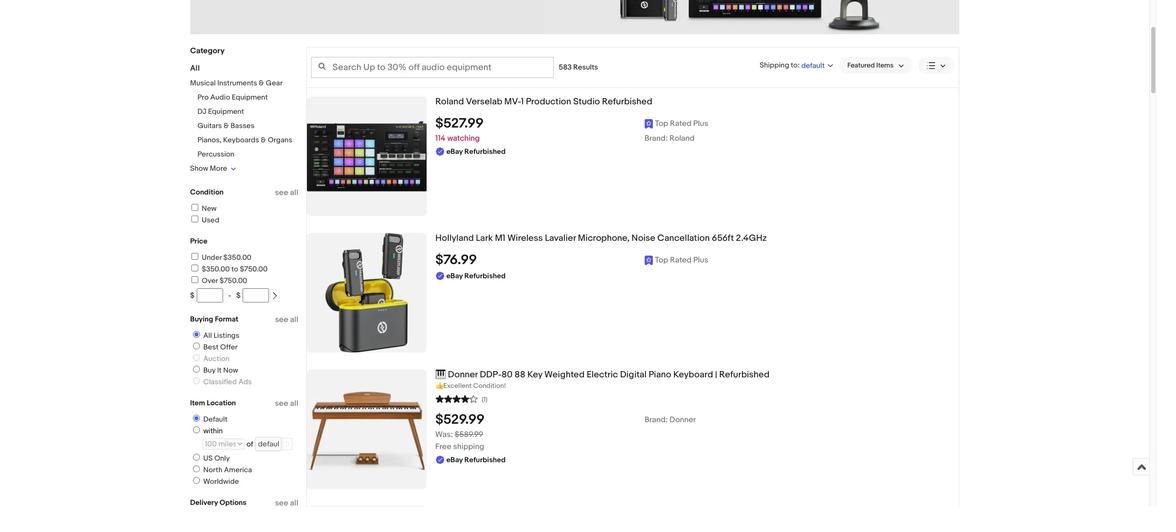 Task type: locate. For each thing, give the bounding box(es) containing it.
worldwide link
[[189, 478, 241, 487]]

$527.99
[[436, 115, 484, 132]]

musical instruments & gear link
[[190, 79, 283, 88]]

wireless
[[508, 233, 543, 244]]

donner inside the 🎹 donner ddp-80 88 key weighted electric digital piano keyboard | refurbished 👍excellent condition!
[[448, 370, 478, 380]]

$350.00 to $750.00
[[202, 265, 268, 274]]

plus down hollyland lark m1 wireless lavalier microphone, noise cancellation 656ft 2.4ghz link
[[694, 255, 709, 265]]

within radio
[[193, 427, 200, 434]]

0 horizontal spatial to
[[232, 265, 238, 274]]

1 vertical spatial &
[[224, 121, 229, 130]]

results
[[574, 63, 598, 72]]

Auction radio
[[193, 355, 200, 361]]

& left organs
[[261, 136, 266, 145]]

cancellation
[[658, 233, 710, 244]]

88
[[515, 370, 526, 380]]

see all for used
[[275, 188, 298, 198]]

$ down "over $750.00" checkbox
[[190, 291, 195, 300]]

hollyland
[[436, 233, 474, 244]]

1 vertical spatial brand:
[[645, 415, 668, 425]]

3 ebay refurbished from the top
[[447, 456, 506, 465]]

80
[[502, 370, 513, 380]]

0 vertical spatial all
[[190, 63, 200, 73]]

0 vertical spatial [object undefined] image
[[645, 119, 709, 129]]

🎹 donner ddp-80 88 key weighted electric digital piano keyboard | refurbished image
[[307, 370, 427, 490]]

keyboards
[[223, 136, 259, 145]]

to inside shipping to : default
[[791, 60, 798, 69]]

2 vertical spatial all
[[290, 399, 298, 409]]

under
[[202, 253, 222, 262]]

1 horizontal spatial roland
[[670, 133, 695, 143]]

1 vertical spatial see all
[[275, 315, 298, 325]]

Maximum Value text field
[[243, 289, 269, 303]]

0 vertical spatial roland
[[436, 97, 464, 107]]

buying format
[[190, 315, 239, 324]]

over $750.00 link
[[190, 277, 247, 285]]

2 [object undefined] image from the top
[[645, 255, 709, 266]]

Over $750.00 checkbox
[[191, 277, 198, 283]]

ebay down $76.99
[[447, 272, 463, 281]]

0 vertical spatial plus
[[694, 119, 709, 129]]

hollyland lark m1 wireless lavalier microphone, noise cancellation 656ft 2.4ghz link
[[436, 233, 959, 244]]

organs
[[268, 136, 292, 145]]

donner up 👍excellent
[[448, 370, 478, 380]]

$350.00 up over $750.00 link in the bottom of the page
[[202, 265, 230, 274]]

1 vertical spatial plus
[[694, 255, 709, 265]]

plus down roland verselab mv-1 production studio refurbished link
[[694, 119, 709, 129]]

studio
[[574, 97, 600, 107]]

1 horizontal spatial $
[[236, 291, 241, 300]]

2 plus from the top
[[694, 255, 709, 265]]

rated down cancellation
[[670, 255, 692, 265]]

3 see all from the top
[[275, 399, 298, 409]]

worldwide
[[203, 478, 239, 487]]

format
[[215, 315, 239, 324]]

1 horizontal spatial all
[[203, 331, 212, 340]]

3 see all button from the top
[[275, 399, 298, 409]]

1 horizontal spatial to
[[791, 60, 798, 69]]

ads
[[239, 378, 252, 387]]

|
[[716, 370, 718, 380]]

2 see all from the top
[[275, 315, 298, 325]]

$ right "-"
[[236, 291, 241, 300]]

ebay
[[447, 147, 463, 156], [447, 272, 463, 281], [447, 456, 463, 465]]

2 brand: from the top
[[645, 415, 668, 425]]

buying
[[190, 315, 213, 324]]

1 see from the top
[[275, 188, 288, 198]]

2 vertical spatial see all
[[275, 399, 298, 409]]

1 vertical spatial equipment
[[208, 107, 244, 116]]

2 $ from the left
[[236, 291, 241, 300]]

0 vertical spatial $350.00
[[224, 253, 252, 262]]

rated
[[670, 119, 692, 129], [670, 255, 692, 265]]

2 top rated plus from the top
[[655, 255, 709, 265]]

see for best offer
[[275, 315, 288, 325]]

$750.00 up maximum value text field
[[240, 265, 268, 274]]

&
[[259, 79, 264, 88], [224, 121, 229, 130], [261, 136, 266, 145]]

583 results
[[559, 63, 598, 72]]

gear
[[266, 79, 283, 88]]

Default radio
[[193, 415, 200, 422]]

used
[[202, 216, 219, 225]]

top rated plus down cancellation
[[655, 255, 709, 265]]

[object undefined] image down cancellation
[[645, 255, 709, 266]]

$750.00 down $350.00 to $750.00
[[220, 277, 247, 285]]

2 vertical spatial see
[[275, 399, 288, 409]]

2 all from the top
[[290, 315, 298, 325]]

2 see all button from the top
[[275, 315, 298, 325]]

free
[[436, 442, 452, 452]]

see all
[[275, 188, 298, 198], [275, 315, 298, 325], [275, 399, 298, 409]]

roland up the $527.99
[[436, 97, 464, 107]]

all for all
[[190, 63, 200, 73]]

plus for $527.99
[[694, 119, 709, 129]]

brand: for donner
[[645, 415, 668, 425]]

114 watching
[[436, 133, 480, 143]]

to left default
[[791, 60, 798, 69]]

$
[[190, 291, 195, 300], [236, 291, 241, 300]]

basses
[[231, 121, 255, 130]]

3 ebay from the top
[[447, 456, 463, 465]]

equipment up guitars & basses link
[[208, 107, 244, 116]]

0 vertical spatial ebay
[[447, 147, 463, 156]]

1 vertical spatial all
[[290, 315, 298, 325]]

brand: inside brand: donner was: $589.99 free shipping
[[645, 415, 668, 425]]

condition!
[[474, 382, 506, 390]]

dj equipment link
[[198, 107, 244, 116]]

0 vertical spatial brand:
[[645, 133, 668, 143]]

top up the brand: roland
[[655, 119, 669, 129]]

1 vertical spatial top rated plus
[[655, 255, 709, 265]]

default text field
[[256, 437, 282, 452]]

0 horizontal spatial all
[[190, 63, 200, 73]]

view: list view image
[[927, 60, 946, 71]]

1 see all button from the top
[[275, 188, 298, 198]]

equipment
[[232, 93, 268, 102], [208, 107, 244, 116]]

0 vertical spatial all
[[290, 188, 298, 198]]

top rated plus
[[655, 119, 709, 129], [655, 255, 709, 265]]

rated for $76.99
[[670, 255, 692, 265]]

us
[[203, 454, 213, 463]]

0 vertical spatial see all button
[[275, 188, 298, 198]]

ebay for $527.99
[[447, 147, 463, 156]]

1 vertical spatial see all button
[[275, 315, 298, 325]]

1 plus from the top
[[694, 119, 709, 129]]

2 see from the top
[[275, 315, 288, 325]]

ebay refurbished down shipping
[[447, 456, 506, 465]]

0 vertical spatial to
[[791, 60, 798, 69]]

under $350.00
[[202, 253, 252, 262]]

2 vertical spatial ebay refurbished
[[447, 456, 506, 465]]

0 vertical spatial top rated plus
[[655, 119, 709, 129]]

microphone,
[[578, 233, 630, 244]]

1 vertical spatial top
[[655, 255, 669, 265]]

0 vertical spatial &
[[259, 79, 264, 88]]

refurbished inside the 🎹 donner ddp-80 88 key weighted electric digital piano keyboard | refurbished 👍excellent condition!
[[720, 370, 770, 380]]

1 ebay from the top
[[447, 147, 463, 156]]

1 vertical spatial ebay refurbished
[[447, 272, 506, 281]]

north america
[[203, 466, 252, 475]]

1 vertical spatial roland
[[670, 133, 695, 143]]

ebay refurbished down $76.99
[[447, 272, 506, 281]]

guitars
[[198, 121, 222, 130]]

$350.00 to $750.00 checkbox
[[191, 265, 198, 272]]

listings
[[214, 331, 240, 340]]

ebay refurbished
[[447, 147, 506, 156], [447, 272, 506, 281], [447, 456, 506, 465]]

see all button for used
[[275, 188, 298, 198]]

& left gear
[[259, 79, 264, 88]]

1 rated from the top
[[670, 119, 692, 129]]

digital
[[620, 370, 647, 380]]

2 top from the top
[[655, 255, 669, 265]]

item
[[190, 399, 205, 408]]

0 vertical spatial rated
[[670, 119, 692, 129]]

all for best offer
[[290, 315, 298, 325]]

🎹 donner ddp-80 88 key weighted electric digital piano keyboard | refurbished 👍excellent condition!
[[436, 370, 770, 390]]

donner down 👍excellent condition! text box at the bottom of the page
[[670, 415, 696, 425]]

2 vertical spatial see all button
[[275, 399, 298, 409]]

ddp-
[[480, 370, 502, 380]]

default link
[[189, 415, 230, 424]]

best offer link
[[189, 343, 240, 352]]

$350.00 up $350.00 to $750.00
[[224, 253, 252, 262]]

roland down roland verselab mv-1 production studio refurbished link
[[670, 133, 695, 143]]

1 [object undefined] image from the top
[[645, 119, 709, 129]]

refurbished down watching
[[465, 147, 506, 156]]

refurbished inside roland verselab mv-1 production studio refurbished link
[[602, 97, 653, 107]]

classified ads link
[[189, 378, 254, 387]]

top rated plus for $76.99
[[655, 255, 709, 265]]

top rated plus for $527.99
[[655, 119, 709, 129]]

donner inside brand: donner was: $589.99 free shipping
[[670, 415, 696, 425]]

1 vertical spatial all
[[203, 331, 212, 340]]

1 top from the top
[[655, 119, 669, 129]]

hollyland lark m1 wireless lavalier microphone, noise cancellation 656ft 2.4ghz image
[[325, 233, 408, 353]]

see all button for best offer
[[275, 315, 298, 325]]

all right all listings option
[[203, 331, 212, 340]]

1 vertical spatial see
[[275, 315, 288, 325]]

0 vertical spatial see all
[[275, 188, 298, 198]]

see all button
[[275, 188, 298, 198], [275, 315, 298, 325], [275, 399, 298, 409]]

[object undefined] image up the brand: roland
[[645, 119, 709, 129]]

$ for minimum value text field
[[190, 291, 195, 300]]

ebay down 114 watching
[[447, 147, 463, 156]]

top rated plus up the brand: roland
[[655, 119, 709, 129]]

🎹
[[436, 370, 446, 380]]

to down under $350.00
[[232, 265, 238, 274]]

1 vertical spatial to
[[232, 265, 238, 274]]

& down dj equipment link
[[224, 121, 229, 130]]

refurbished right |
[[720, 370, 770, 380]]

keyboard
[[674, 370, 714, 380]]

1 horizontal spatial donner
[[670, 415, 696, 425]]

brand:
[[645, 133, 668, 143], [645, 415, 668, 425]]

ebay refurbished for $529.99
[[447, 456, 506, 465]]

0 vertical spatial ebay refurbished
[[447, 147, 506, 156]]

donner for 🎹
[[448, 370, 478, 380]]

under $350.00 link
[[190, 253, 252, 262]]

ebay down free
[[447, 456, 463, 465]]

Buy It Now radio
[[193, 366, 200, 373]]

plus
[[694, 119, 709, 129], [694, 255, 709, 265]]

[object undefined] image
[[645, 119, 709, 129], [645, 255, 709, 266]]

Used checkbox
[[191, 216, 198, 223]]

lavalier
[[545, 233, 576, 244]]

1 all from the top
[[290, 188, 298, 198]]

shipping to : default
[[760, 60, 825, 70]]

all up musical
[[190, 63, 200, 73]]

rated up the brand: roland
[[670, 119, 692, 129]]

$589.99
[[455, 430, 484, 440]]

0 vertical spatial top
[[655, 119, 669, 129]]

item location
[[190, 399, 236, 408]]

offer
[[220, 343, 238, 352]]

shipping
[[760, 60, 790, 69]]

1 ebay refurbished from the top
[[447, 147, 506, 156]]

top down noise
[[655, 255, 669, 265]]

1 brand: from the top
[[645, 133, 668, 143]]

0 vertical spatial donner
[[448, 370, 478, 380]]

1 vertical spatial ebay
[[447, 272, 463, 281]]

0 horizontal spatial donner
[[448, 370, 478, 380]]

2 ebay from the top
[[447, 272, 463, 281]]

items
[[877, 61, 894, 70]]

2.4ghz
[[736, 233, 767, 244]]

1 vertical spatial donner
[[670, 415, 696, 425]]

ebay refurbished down watching
[[447, 147, 506, 156]]

top
[[655, 119, 669, 129], [655, 255, 669, 265]]

refurbished right "studio"
[[602, 97, 653, 107]]

roland
[[436, 97, 464, 107], [670, 133, 695, 143]]

2 vertical spatial ebay
[[447, 456, 463, 465]]

1 vertical spatial rated
[[670, 255, 692, 265]]

2 ebay refurbished from the top
[[447, 272, 506, 281]]

m1
[[495, 233, 506, 244]]

1 vertical spatial [object undefined] image
[[645, 255, 709, 266]]

2 rated from the top
[[670, 255, 692, 265]]

equipment down instruments
[[232, 93, 268, 102]]

0 vertical spatial see
[[275, 188, 288, 198]]

brand: for roland
[[645, 133, 668, 143]]

Best Offer radio
[[193, 343, 200, 350]]

1 $ from the left
[[190, 291, 195, 300]]

1 top rated plus from the top
[[655, 119, 709, 129]]

1 see all from the top
[[275, 188, 298, 198]]

0 horizontal spatial $
[[190, 291, 195, 300]]



Task type: describe. For each thing, give the bounding box(es) containing it.
show
[[190, 164, 208, 173]]

america
[[224, 466, 252, 475]]

roland verselab mv-1 production studio refurbished link
[[436, 97, 959, 108]]

featured
[[848, 61, 875, 70]]

dj
[[198, 107, 207, 116]]

of
[[247, 440, 253, 449]]

🎹 donner ddp-80 88 key weighted electric digital piano keyboard | refurbished link
[[436, 370, 959, 381]]

see for used
[[275, 188, 288, 198]]

top for $76.99
[[655, 255, 669, 265]]

us only link
[[189, 454, 232, 463]]

weighted
[[545, 370, 585, 380]]

verselab
[[466, 97, 503, 107]]

default
[[203, 415, 228, 424]]

to for $750.00
[[232, 265, 238, 274]]

All Listings radio
[[193, 331, 200, 338]]

Enter your search keyword text field
[[311, 57, 554, 78]]

pro
[[198, 93, 209, 102]]

Under $350.00 checkbox
[[191, 253, 198, 260]]

within
[[203, 427, 223, 436]]

$350.00 to $750.00 link
[[190, 265, 268, 274]]

(1)
[[482, 396, 488, 404]]

new link
[[190, 204, 217, 213]]

pro audio equipment link
[[198, 93, 268, 102]]

price
[[190, 237, 208, 246]]

auction link
[[189, 355, 232, 364]]

audio
[[210, 93, 230, 102]]

refurbished down $76.99
[[465, 272, 506, 281]]

0 vertical spatial $750.00
[[240, 265, 268, 274]]

1 vertical spatial $350.00
[[202, 265, 230, 274]]

656ft
[[712, 233, 734, 244]]

was:
[[436, 430, 453, 440]]

us only
[[203, 454, 230, 463]]

condition
[[190, 188, 224, 197]]

location
[[207, 399, 236, 408]]

1 vertical spatial $750.00
[[220, 277, 247, 285]]

over
[[202, 277, 218, 285]]

0 vertical spatial equipment
[[232, 93, 268, 102]]

musical instruments & gear pro audio equipment dj equipment guitars & basses pianos, keyboards & organs percussion
[[190, 79, 292, 159]]

best offer
[[203, 343, 238, 352]]

over $750.00
[[202, 277, 247, 285]]

all for used
[[290, 188, 298, 198]]

submit price range image
[[271, 292, 279, 300]]

$ for maximum value text field
[[236, 291, 241, 300]]

guitars & basses link
[[198, 121, 255, 130]]

classified ads
[[203, 378, 252, 387]]

noise
[[632, 233, 656, 244]]

US Only radio
[[193, 454, 200, 461]]

all for all listings
[[203, 331, 212, 340]]

pianos, keyboards & organs link
[[198, 136, 292, 145]]

see all for best offer
[[275, 315, 298, 325]]

used link
[[190, 216, 219, 225]]

[object undefined] image for $527.99
[[645, 119, 709, 129]]

Worldwide radio
[[193, 478, 200, 484]]

New checkbox
[[191, 204, 198, 211]]

key
[[528, 370, 543, 380]]

pianos,
[[198, 136, 222, 145]]

3 see from the top
[[275, 399, 288, 409]]

Minimum Value text field
[[197, 289, 223, 303]]

featured items button
[[839, 57, 913, 74]]

best
[[203, 343, 219, 352]]

refurbished down shipping
[[465, 456, 506, 465]]

north america link
[[189, 466, 254, 475]]

all listings
[[203, 331, 240, 340]]

go image
[[284, 441, 291, 449]]

ebay refurbished for $527.99
[[447, 147, 506, 156]]

now
[[223, 366, 238, 375]]

north
[[203, 466, 223, 475]]

buy it now link
[[189, 366, 240, 375]]

ebay for $529.99
[[447, 456, 463, 465]]

👍Excellent Condition! text field
[[436, 382, 959, 391]]

rated for $527.99
[[670, 119, 692, 129]]

default
[[802, 61, 825, 70]]

114
[[436, 133, 446, 143]]

piano
[[649, 370, 672, 380]]

instruments
[[218, 79, 257, 88]]

brand: donner was: $589.99 free shipping
[[436, 415, 696, 452]]

plus for $76.99
[[694, 255, 709, 265]]

to for :
[[791, 60, 798, 69]]

it
[[217, 366, 222, 375]]

lark
[[476, 233, 493, 244]]

watching
[[448, 133, 480, 143]]

classified
[[203, 378, 237, 387]]

-
[[228, 291, 231, 300]]

[object undefined] image for $76.99
[[645, 255, 709, 266]]

musical
[[190, 79, 216, 88]]

2 vertical spatial &
[[261, 136, 266, 145]]

show more button
[[190, 164, 236, 173]]

donner for brand:
[[670, 415, 696, 425]]

4 out of 5 stars image
[[436, 394, 478, 404]]

new
[[202, 204, 217, 213]]

1
[[521, 97, 524, 107]]

auction
[[203, 355, 230, 364]]

only
[[214, 454, 230, 463]]

more
[[210, 164, 227, 173]]

roland verselab mv-1 production studio refurbished image
[[307, 97, 427, 216]]

:
[[798, 60, 800, 69]]

percussion link
[[198, 150, 235, 159]]

$76.99
[[436, 252, 477, 268]]

Classified Ads radio
[[193, 378, 200, 385]]

all listings link
[[189, 331, 242, 340]]

featured items
[[848, 61, 894, 70]]

roland verselab mv-1 production studio refurbished
[[436, 97, 653, 107]]

0 horizontal spatial roland
[[436, 97, 464, 107]]

$529.99
[[436, 412, 485, 428]]

buy
[[203, 366, 216, 375]]

top for $527.99
[[655, 119, 669, 129]]

3 all from the top
[[290, 399, 298, 409]]

electric
[[587, 370, 618, 380]]

brand: roland
[[645, 133, 695, 143]]

North America radio
[[193, 466, 200, 473]]

percussion
[[198, 150, 235, 159]]



Task type: vqa. For each thing, say whether or not it's contained in the screenshot.
(58)
no



